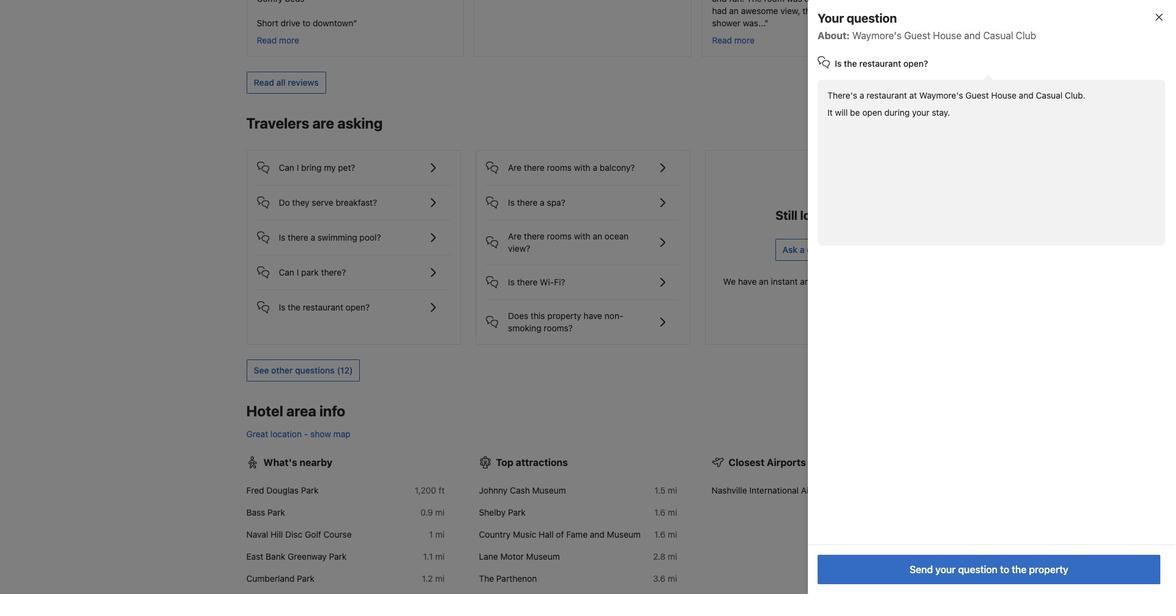 Task type: describe. For each thing, give the bounding box(es) containing it.
closest
[[729, 457, 765, 468]]

park for bass park
[[268, 507, 285, 518]]

of
[[556, 529, 564, 540]]

1 horizontal spatial questions
[[863, 276, 902, 287]]

to inside button
[[1001, 564, 1010, 575]]

will
[[836, 107, 848, 118]]

your question about: waymore's guest house and casual club
[[818, 11, 1037, 41]]

0 vertical spatial restaurant
[[860, 58, 902, 69]]

guest inside your question about: waymore's guest house and casual club
[[905, 30, 931, 41]]

we have an instant answer to most questions
[[724, 276, 902, 287]]

can i bring my pet? button
[[257, 151, 451, 175]]

fred
[[247, 485, 264, 495]]

restaurant inside button
[[303, 302, 344, 312]]

mi for shelby park
[[668, 507, 678, 518]]

there for are there rooms with a balcony?
[[524, 162, 545, 173]]

read more for 1st read more button
[[257, 35, 299, 45]]

3.6
[[653, 573, 666, 584]]

open
[[863, 107, 883, 118]]

there for is there a swimming pool?
[[288, 232, 309, 243]]

1.1
[[423, 551, 433, 562]]

an inside "are there rooms with an ocean view?"
[[593, 231, 603, 241]]

answer
[[801, 276, 829, 287]]

what's
[[264, 457, 297, 468]]

the inside button
[[288, 302, 301, 312]]

does
[[508, 311, 529, 321]]

my
[[324, 162, 336, 173]]

breakfast?
[[336, 197, 377, 208]]

douglas
[[267, 485, 299, 495]]

what's nearby
[[264, 457, 333, 468]]

mi for naval hill disc golf course
[[436, 529, 445, 540]]

non-
[[605, 311, 624, 321]]

the parthenon
[[479, 573, 537, 584]]

2 horizontal spatial and
[[1020, 90, 1034, 100]]

is for is there wi-fi? button
[[508, 277, 515, 287]]

read all reviews button
[[247, 72, 326, 94]]

your inside send your question to the property button
[[936, 564, 956, 575]]

waymore's inside your question about: waymore's guest house and casual club
[[853, 30, 902, 41]]

club.
[[1066, 90, 1086, 100]]

music
[[513, 529, 537, 540]]

there's
[[828, 90, 858, 100]]

is there a swimming pool? button
[[257, 220, 451, 245]]

do they serve breakfast? button
[[257, 186, 451, 210]]

park
[[301, 267, 319, 277]]

there?
[[321, 267, 346, 277]]

read for 1st read more button
[[257, 35, 277, 45]]

closest airports
[[729, 457, 806, 468]]

are for are there rooms with a balcony?
[[508, 162, 522, 173]]

1 vertical spatial house
[[992, 90, 1017, 100]]

read for read all reviews button
[[254, 77, 274, 88]]

casual inside your question about: waymore's guest house and casual club
[[984, 30, 1014, 41]]

read all reviews
[[254, 77, 319, 88]]

1.6 mi for country music hall of fame and museum
[[655, 529, 678, 540]]

info
[[320, 402, 346, 420]]

lane motor museum
[[479, 551, 560, 562]]

send
[[910, 564, 934, 575]]

open? inside your question dialog
[[904, 58, 929, 69]]

fred douglas park
[[247, 485, 319, 495]]

cumberland
[[247, 573, 295, 584]]

i for bring
[[297, 162, 299, 173]]

read more for 2nd read more button from the left
[[713, 35, 755, 45]]

send your question to the property
[[910, 564, 1069, 575]]

0.9
[[421, 507, 433, 518]]

can for can i park there?
[[279, 267, 295, 277]]

top attractions
[[496, 457, 568, 468]]

can i park there?
[[279, 267, 346, 277]]

rooms for an
[[547, 231, 572, 241]]

a right ask
[[800, 244, 805, 255]]

fi?
[[554, 277, 566, 287]]

do
[[279, 197, 290, 208]]

property inside button
[[1030, 564, 1069, 575]]

all
[[277, 77, 286, 88]]

top
[[496, 457, 514, 468]]

bring
[[301, 162, 322, 173]]

and inside your question about: waymore's guest house and casual club
[[965, 30, 981, 41]]

club
[[1017, 30, 1037, 41]]

0 vertical spatial your
[[913, 107, 930, 118]]

are there rooms with an ocean view?
[[508, 231, 629, 254]]

is there a spa? button
[[486, 186, 680, 210]]

1 read more button from the left
[[257, 34, 299, 47]]

does this property have non- smoking rooms?
[[508, 311, 624, 333]]

country music hall of fame and museum
[[479, 529, 641, 540]]

be
[[851, 107, 861, 118]]

1.6 for country music hall of fame and museum
[[655, 529, 666, 540]]

mi for johnny cash museum
[[668, 485, 678, 495]]

1.6 mi for shelby park
[[655, 507, 678, 518]]

2.8
[[653, 551, 666, 562]]

is the restaurant open? button
[[257, 290, 451, 315]]

are
[[313, 115, 334, 132]]

wi-
[[540, 277, 554, 287]]

mi for the parthenon
[[668, 573, 678, 584]]

reviews
[[288, 77, 319, 88]]

travelers
[[247, 115, 310, 132]]

bass park
[[247, 507, 285, 518]]

0.9 mi
[[421, 507, 445, 518]]

there for are there rooms with an ocean view?
[[524, 231, 545, 241]]

course
[[324, 529, 352, 540]]

open? inside button
[[346, 302, 370, 312]]

a inside button
[[311, 232, 315, 243]]

1.6 for shelby park
[[655, 507, 666, 518]]

1 vertical spatial waymore's
[[920, 90, 964, 100]]

1 vertical spatial an
[[760, 276, 769, 287]]

there for is there wi-fi?
[[517, 277, 538, 287]]

is there wi-fi?
[[508, 277, 566, 287]]

park for cumberland park
[[297, 573, 315, 584]]

ask
[[783, 244, 798, 255]]

with for an
[[574, 231, 591, 241]]

airport
[[802, 485, 829, 495]]

house inside your question about: waymore's guest house and casual club
[[934, 30, 962, 41]]

see
[[254, 365, 269, 375]]

golf
[[305, 529, 321, 540]]

bass
[[247, 507, 265, 518]]

mi for east bank greenway park
[[436, 551, 445, 562]]

a left spa?
[[540, 197, 545, 208]]

still looking?
[[776, 208, 850, 222]]

" for 2nd read more button from the left
[[765, 18, 769, 28]]

area
[[287, 402, 317, 420]]

johnny cash museum
[[479, 485, 566, 495]]

park for shelby park
[[508, 507, 526, 518]]

mi for lane motor museum
[[668, 551, 678, 562]]

disc
[[285, 529, 303, 540]]

1 horizontal spatial guest
[[966, 90, 990, 100]]

is the restaurant open? inside your question dialog
[[835, 58, 929, 69]]

parthenon
[[497, 573, 537, 584]]

i for park
[[297, 267, 299, 277]]

serve
[[312, 197, 334, 208]]

" for 1st read more button
[[354, 18, 357, 28]]

other
[[271, 365, 293, 375]]



Task type: vqa. For each thing, say whether or not it's contained in the screenshot.
BALCONY?
yes



Task type: locate. For each thing, give the bounding box(es) containing it.
2 rooms from the top
[[547, 231, 572, 241]]

is for is there a swimming pool? button
[[279, 232, 286, 243]]

0 vertical spatial to
[[831, 276, 839, 287]]

2.8 mi
[[653, 551, 678, 562]]

with for a
[[574, 162, 591, 173]]

rooms up spa?
[[547, 162, 572, 173]]

and left the club
[[965, 30, 981, 41]]

1 horizontal spatial waymore's
[[920, 90, 964, 100]]

have inside does this property have non- smoking rooms?
[[584, 311, 603, 321]]

0 vertical spatial with
[[574, 162, 591, 173]]

questions left (12)
[[295, 365, 335, 375]]

your right send on the bottom of the page
[[936, 564, 956, 575]]

is inside your question dialog
[[835, 58, 842, 69]]

ask a question button
[[776, 239, 850, 261]]

see other questions (12) button
[[247, 360, 360, 382]]

attractions
[[516, 457, 568, 468]]

with inside "are there rooms with an ocean view?"
[[574, 231, 591, 241]]

2 read more button from the left
[[713, 34, 755, 47]]

smoking
[[508, 323, 542, 333]]

1,200 ft
[[415, 485, 445, 495]]

ocean
[[605, 231, 629, 241]]

0 vertical spatial are
[[508, 162, 522, 173]]

1 with from the top
[[574, 162, 591, 173]]

nashville
[[712, 485, 748, 495]]

museum for lane motor museum
[[527, 551, 560, 562]]

is for is there a spa? button
[[508, 197, 515, 208]]

park down course
[[329, 551, 347, 562]]

2 1.6 mi from the top
[[655, 529, 678, 540]]

questions right most
[[863, 276, 902, 287]]

1 vertical spatial the
[[288, 302, 301, 312]]

are there rooms with a balcony? button
[[486, 151, 680, 175]]

2 i from the top
[[297, 267, 299, 277]]

is down "about:"
[[835, 58, 842, 69]]

0 horizontal spatial to
[[831, 276, 839, 287]]

0 horizontal spatial questions
[[295, 365, 335, 375]]

are up view?
[[508, 231, 522, 241]]

1,200
[[415, 485, 437, 495]]

0 vertical spatial have
[[739, 276, 757, 287]]

have left the 'non-'
[[584, 311, 603, 321]]

0 vertical spatial property
[[548, 311, 582, 321]]

1 horizontal spatial open?
[[904, 58, 929, 69]]

mi up the 2.8 mi
[[668, 529, 678, 540]]

1.6 mi up the 2.8 mi
[[655, 529, 678, 540]]

balcony?
[[600, 162, 635, 173]]

it will be open during your stay.
[[828, 107, 951, 118]]

park
[[301, 485, 319, 495], [268, 507, 285, 518], [508, 507, 526, 518], [329, 551, 347, 562], [297, 573, 315, 584]]

most
[[841, 276, 861, 287]]

pool?
[[360, 232, 381, 243]]

1 vertical spatial your
[[936, 564, 956, 575]]

bank
[[266, 551, 286, 562]]

0 vertical spatial an
[[593, 231, 603, 241]]

can for can i bring my pet?
[[279, 162, 295, 173]]

2 vertical spatial museum
[[527, 551, 560, 562]]

1 vertical spatial can
[[279, 267, 295, 277]]

1 vertical spatial are
[[508, 231, 522, 241]]

mi right 0.9 on the bottom left of page
[[436, 507, 445, 518]]

1 vertical spatial casual
[[1037, 90, 1063, 100]]

2 vertical spatial restaurant
[[303, 302, 344, 312]]

an left instant
[[760, 276, 769, 287]]

rooms?
[[544, 323, 573, 333]]

0 horizontal spatial read more button
[[257, 34, 299, 47]]

travelers are asking
[[247, 115, 383, 132]]

0 horizontal spatial casual
[[984, 30, 1014, 41]]

0 vertical spatial museum
[[533, 485, 566, 495]]

0 vertical spatial question
[[847, 11, 898, 25]]

the
[[479, 573, 494, 584]]

0 horizontal spatial the
[[288, 302, 301, 312]]

is inside button
[[279, 232, 286, 243]]

at
[[910, 90, 918, 100]]

swimming
[[318, 232, 357, 243]]

2 vertical spatial the
[[1012, 564, 1027, 575]]

still
[[776, 208, 798, 222]]

house
[[934, 30, 962, 41], [992, 90, 1017, 100]]

open?
[[904, 58, 929, 69], [346, 302, 370, 312]]

1 vertical spatial question
[[807, 244, 843, 255]]

they
[[292, 197, 310, 208]]

0 vertical spatial can
[[279, 162, 295, 173]]

2 vertical spatial question
[[959, 564, 998, 575]]

1.6 down 1.5
[[655, 507, 666, 518]]

there for is there a spa?
[[517, 197, 538, 208]]

your
[[913, 107, 930, 118], [936, 564, 956, 575]]

greenway
[[288, 551, 327, 562]]

a left the swimming
[[311, 232, 315, 243]]

there left wi-
[[517, 277, 538, 287]]

waymore's
[[853, 30, 902, 41], [920, 90, 964, 100]]

question right "your"
[[847, 11, 898, 25]]

send your question to the property button
[[818, 555, 1161, 584]]

1.6 up "2.8"
[[655, 529, 666, 540]]

is there wi-fi? button
[[486, 265, 680, 290]]

i left bring
[[297, 162, 299, 173]]

1 horizontal spatial read more
[[713, 35, 755, 45]]

this
[[531, 311, 545, 321]]

property
[[548, 311, 582, 321], [1030, 564, 1069, 575]]

park right bass
[[268, 507, 285, 518]]

question right send on the bottom of the page
[[959, 564, 998, 575]]

1 read more from the left
[[257, 35, 299, 45]]

0 horizontal spatial guest
[[905, 30, 931, 41]]

1 1.6 from the top
[[655, 507, 666, 518]]

park down greenway
[[297, 573, 315, 584]]

your down at
[[913, 107, 930, 118]]

country
[[479, 529, 511, 540]]

shelby park
[[479, 507, 526, 518]]

can i park there? button
[[257, 255, 451, 280]]

shelby
[[479, 507, 506, 518]]

read for 2nd read more button from the left
[[713, 35, 733, 45]]

to
[[831, 276, 839, 287], [1001, 564, 1010, 575]]

there up view?
[[524, 231, 545, 241]]

is the restaurant open? inside is the restaurant open? button
[[279, 302, 370, 312]]

0 horizontal spatial and
[[590, 529, 605, 540]]

restaurant down there?
[[303, 302, 344, 312]]

and
[[965, 30, 981, 41], [1020, 90, 1034, 100], [590, 529, 605, 540]]

0 vertical spatial 1.6
[[655, 507, 666, 518]]

1
[[429, 529, 433, 540]]

1.2 mi
[[422, 573, 445, 584]]

can left park
[[279, 267, 295, 277]]

more for 2nd read more button from the left
[[735, 35, 755, 45]]

0 horizontal spatial an
[[593, 231, 603, 241]]

fame
[[567, 529, 588, 540]]

2 horizontal spatial the
[[1012, 564, 1027, 575]]

have
[[739, 276, 757, 287], [584, 311, 603, 321]]

"
[[354, 18, 357, 28], [765, 18, 769, 28]]

mi for country music hall of fame and museum
[[668, 529, 678, 540]]

see other questions (12)
[[254, 365, 353, 375]]

1 horizontal spatial the
[[845, 58, 858, 69]]

there's a restaurant at waymore's guest house and casual club.
[[828, 90, 1086, 100]]

0 horizontal spatial your
[[913, 107, 930, 118]]

about:
[[818, 30, 850, 41]]

1 are from the top
[[508, 162, 522, 173]]

question up answer
[[807, 244, 843, 255]]

mi right 3.6
[[668, 573, 678, 584]]

mi for bass park
[[436, 507, 445, 518]]

1 vertical spatial 1.6
[[655, 529, 666, 540]]

1 horizontal spatial property
[[1030, 564, 1069, 575]]

1 1.6 mi from the top
[[655, 507, 678, 518]]

are inside are there rooms with a balcony? button
[[508, 162, 522, 173]]

there inside "are there rooms with an ocean view?"
[[524, 231, 545, 241]]

do they serve breakfast?
[[279, 197, 377, 208]]

there down the they
[[288, 232, 309, 243]]

3.6 mi
[[653, 573, 678, 584]]

museum right fame
[[607, 529, 641, 540]]

open? down can i park there? button
[[346, 302, 370, 312]]

spa?
[[547, 197, 566, 208]]

1.6 mi down 1.5 mi
[[655, 507, 678, 518]]

1 i from the top
[[297, 162, 299, 173]]

questions inside button
[[295, 365, 335, 375]]

rooms inside "are there rooms with an ocean view?"
[[547, 231, 572, 241]]

is left spa?
[[508, 197, 515, 208]]

2 vertical spatial and
[[590, 529, 605, 540]]

rooms for a
[[547, 162, 572, 173]]

0 horizontal spatial is the restaurant open?
[[279, 302, 370, 312]]

1 horizontal spatial "
[[765, 18, 769, 28]]

there left spa?
[[517, 197, 538, 208]]

is inside button
[[279, 302, 286, 312]]

is the restaurant open? down there?
[[279, 302, 370, 312]]

have right 'we'
[[739, 276, 757, 287]]

airports
[[767, 457, 806, 468]]

view?
[[508, 243, 531, 254]]

1 vertical spatial questions
[[295, 365, 335, 375]]

does this property have non- smoking rooms? button
[[486, 300, 680, 334]]

2 horizontal spatial question
[[959, 564, 998, 575]]

are there rooms with an ocean view? button
[[486, 220, 680, 255]]

mi for cumberland park
[[436, 573, 445, 584]]

0 horizontal spatial open?
[[346, 302, 370, 312]]

questions
[[863, 276, 902, 287], [295, 365, 335, 375]]

1 horizontal spatial question
[[847, 11, 898, 25]]

is there a swimming pool?
[[279, 232, 381, 243]]

1 can from the top
[[279, 162, 295, 173]]

mi down 1.5 mi
[[668, 507, 678, 518]]

1 vertical spatial rooms
[[547, 231, 572, 241]]

your question dialog
[[789, 0, 1176, 594]]

1 vertical spatial restaurant
[[867, 90, 908, 100]]

1 rooms from the top
[[547, 162, 572, 173]]

can left bring
[[279, 162, 295, 173]]

1 vertical spatial is the restaurant open?
[[279, 302, 370, 312]]

a up be at the right top of the page
[[860, 90, 865, 100]]

are for are there rooms with an ocean view?
[[508, 231, 522, 241]]

2 " from the left
[[765, 18, 769, 28]]

rooms down spa?
[[547, 231, 572, 241]]

are up is there a spa?
[[508, 162, 522, 173]]

mi right 1.5
[[668, 485, 678, 495]]

more for 1st read more button
[[279, 35, 299, 45]]

there inside button
[[288, 232, 309, 243]]

i left park
[[297, 267, 299, 277]]

mi right 1
[[436, 529, 445, 540]]

question inside your question about: waymore's guest house and casual club
[[847, 11, 898, 25]]

1 horizontal spatial have
[[739, 276, 757, 287]]

0 vertical spatial questions
[[863, 276, 902, 287]]

your
[[818, 11, 845, 25]]

cash
[[510, 485, 530, 495]]

looking?
[[801, 208, 850, 222]]

pet?
[[338, 162, 356, 173]]

an
[[593, 231, 603, 241], [760, 276, 769, 287]]

casual left the club
[[984, 30, 1014, 41]]

is for is the restaurant open? button
[[279, 302, 286, 312]]

open? up at
[[904, 58, 929, 69]]

rooms
[[547, 162, 572, 173], [547, 231, 572, 241]]

1 vertical spatial open?
[[346, 302, 370, 312]]

restaurant up it will be open during your stay.
[[867, 90, 908, 100]]

mi right "2.8"
[[668, 551, 678, 562]]

question for ask a question
[[807, 244, 843, 255]]

hotel area info
[[247, 402, 346, 420]]

0 vertical spatial guest
[[905, 30, 931, 41]]

1 horizontal spatial to
[[1001, 564, 1010, 575]]

are inside "are there rooms with an ocean view?"
[[508, 231, 522, 241]]

0 horizontal spatial property
[[548, 311, 582, 321]]

1 horizontal spatial casual
[[1037, 90, 1063, 100]]

2 are from the top
[[508, 231, 522, 241]]

park down cash
[[508, 507, 526, 518]]

waymore's up stay.
[[920, 90, 964, 100]]

restaurant up the open
[[860, 58, 902, 69]]

2 can from the top
[[279, 267, 295, 277]]

is the restaurant open? up at
[[835, 58, 929, 69]]

2 read more from the left
[[713, 35, 755, 45]]

2 1.6 from the top
[[655, 529, 666, 540]]

is down 'do'
[[279, 232, 286, 243]]

1 vertical spatial with
[[574, 231, 591, 241]]

question for send your question to the property
[[959, 564, 998, 575]]

0 horizontal spatial question
[[807, 244, 843, 255]]

1 horizontal spatial house
[[992, 90, 1017, 100]]

property inside does this property have non- smoking rooms?
[[548, 311, 582, 321]]

1 vertical spatial and
[[1020, 90, 1034, 100]]

during
[[885, 107, 910, 118]]

0 vertical spatial casual
[[984, 30, 1014, 41]]

hill
[[271, 529, 283, 540]]

is up does
[[508, 277, 515, 287]]

0 horizontal spatial have
[[584, 311, 603, 321]]

0 horizontal spatial waymore's
[[853, 30, 902, 41]]

0 horizontal spatial read more
[[257, 35, 299, 45]]

1 vertical spatial i
[[297, 267, 299, 277]]

1 horizontal spatial more
[[735, 35, 755, 45]]

1 " from the left
[[354, 18, 357, 28]]

1 horizontal spatial read more button
[[713, 34, 755, 47]]

2 with from the top
[[574, 231, 591, 241]]

and left club.
[[1020, 90, 1034, 100]]

ft
[[439, 485, 445, 495]]

johnny
[[479, 485, 508, 495]]

museum down 'attractions'
[[533, 485, 566, 495]]

1 vertical spatial 1.6 mi
[[655, 529, 678, 540]]

1.5
[[655, 485, 666, 495]]

cumberland park
[[247, 573, 315, 584]]

and right fame
[[590, 529, 605, 540]]

mi right 1.2
[[436, 573, 445, 584]]

the
[[845, 58, 858, 69], [288, 302, 301, 312], [1012, 564, 1027, 575]]

there up is there a spa?
[[524, 162, 545, 173]]

2 more from the left
[[735, 35, 755, 45]]

more
[[279, 35, 299, 45], [735, 35, 755, 45]]

read
[[257, 35, 277, 45], [713, 35, 733, 45], [254, 77, 274, 88]]

can
[[279, 162, 295, 173], [279, 267, 295, 277]]

a inside your question dialog
[[860, 90, 865, 100]]

east bank greenway park
[[247, 551, 347, 562]]

with left ocean
[[574, 231, 591, 241]]

(12)
[[337, 365, 353, 375]]

with up is there a spa? button
[[574, 162, 591, 173]]

hotel
[[247, 402, 283, 420]]

a left balcony?
[[593, 162, 598, 173]]

1 vertical spatial museum
[[607, 529, 641, 540]]

1 horizontal spatial an
[[760, 276, 769, 287]]

1 horizontal spatial and
[[965, 30, 981, 41]]

naval hill disc golf course
[[247, 529, 352, 540]]

0 vertical spatial open?
[[904, 58, 929, 69]]

1 vertical spatial to
[[1001, 564, 1010, 575]]

1 mi
[[429, 529, 445, 540]]

0 vertical spatial rooms
[[547, 162, 572, 173]]

0 horizontal spatial more
[[279, 35, 299, 45]]

0 vertical spatial the
[[845, 58, 858, 69]]

0 vertical spatial waymore's
[[853, 30, 902, 41]]

1 vertical spatial guest
[[966, 90, 990, 100]]

the inside button
[[1012, 564, 1027, 575]]

casual left club.
[[1037, 90, 1063, 100]]

1 horizontal spatial is the restaurant open?
[[835, 58, 929, 69]]

0 vertical spatial i
[[297, 162, 299, 173]]

0 vertical spatial and
[[965, 30, 981, 41]]

is down can i park there?
[[279, 302, 286, 312]]

naval
[[247, 529, 268, 540]]

mi right 1.1
[[436, 551, 445, 562]]

park right the douglas
[[301, 485, 319, 495]]

0 vertical spatial 1.6 mi
[[655, 507, 678, 518]]

1 horizontal spatial your
[[936, 564, 956, 575]]

guest
[[905, 30, 931, 41], [966, 90, 990, 100]]

read more
[[257, 35, 299, 45], [713, 35, 755, 45]]

there
[[524, 162, 545, 173], [517, 197, 538, 208], [524, 231, 545, 241], [288, 232, 309, 243], [517, 277, 538, 287]]

museum for johnny cash museum
[[533, 485, 566, 495]]

0 vertical spatial is the restaurant open?
[[835, 58, 929, 69]]

0 vertical spatial house
[[934, 30, 962, 41]]

0 horizontal spatial house
[[934, 30, 962, 41]]

1 more from the left
[[279, 35, 299, 45]]

0 horizontal spatial "
[[354, 18, 357, 28]]

an left ocean
[[593, 231, 603, 241]]

1 vertical spatial have
[[584, 311, 603, 321]]

1 vertical spatial property
[[1030, 564, 1069, 575]]

waymore's right "about:"
[[853, 30, 902, 41]]

museum down hall in the left of the page
[[527, 551, 560, 562]]



